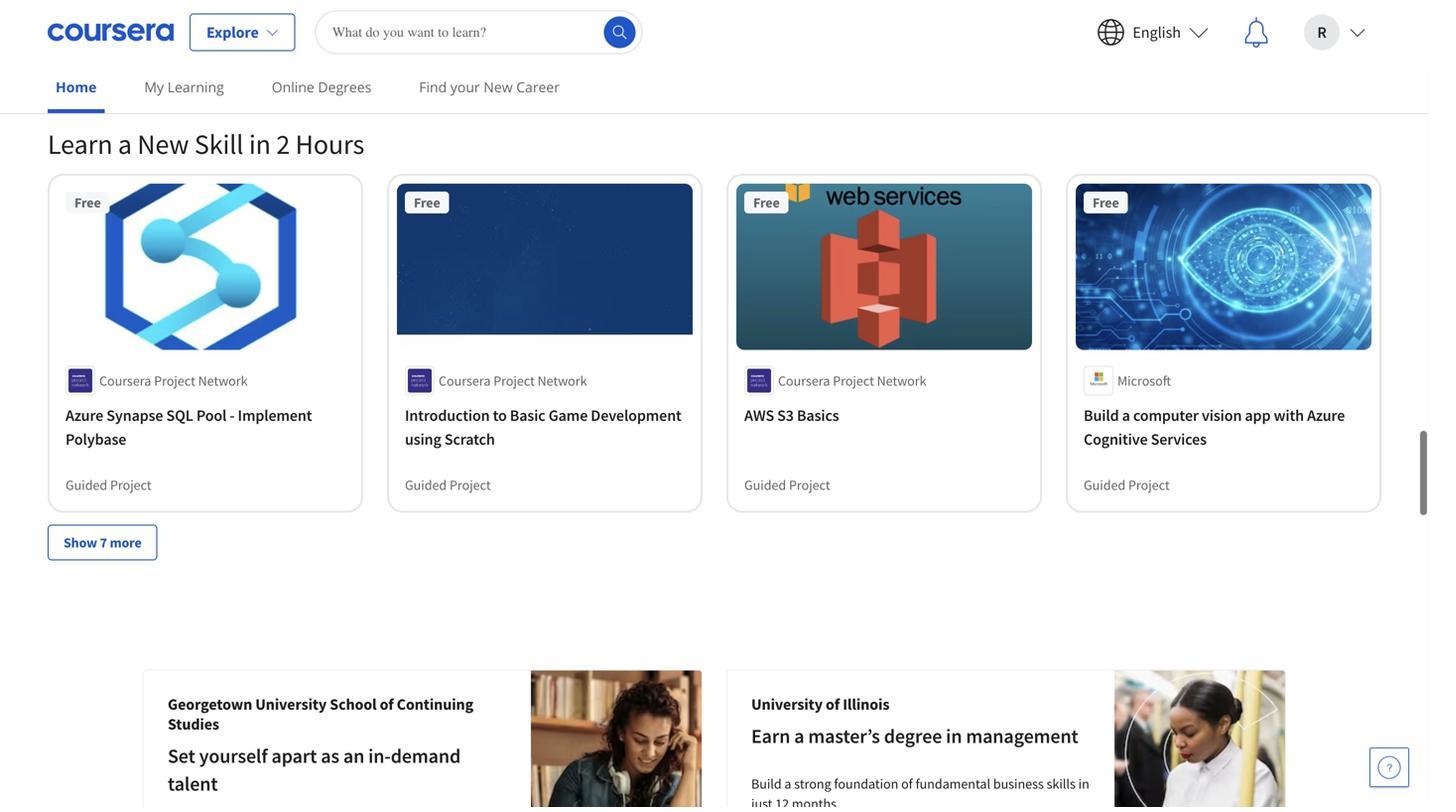 Task type: locate. For each thing, give the bounding box(es) containing it.
introduction
[[405, 405, 490, 425]]

2 coursera from the left
[[439, 372, 491, 390]]

0 horizontal spatial university
[[255, 694, 327, 714]]

build up just
[[752, 775, 782, 793]]

2 horizontal spatial coursera project network
[[778, 372, 927, 390]]

guided project for aws s3 basics
[[745, 476, 831, 494]]

university inside the university of illinois earn a master's degree in management
[[752, 694, 823, 714]]

apart
[[272, 744, 317, 768]]

3 free from the left
[[754, 193, 780, 211]]

continuing
[[397, 694, 474, 714]]

None search field
[[315, 10, 643, 54]]

implement
[[238, 405, 312, 425]]

coursera for synapse
[[99, 372, 151, 390]]

azure synapse sql pool - implement polybase
[[66, 405, 312, 449]]

2 horizontal spatial of
[[902, 775, 913, 793]]

0 horizontal spatial network
[[198, 372, 248, 390]]

guided project down the "scratch"
[[405, 476, 491, 494]]

of right foundation
[[902, 775, 913, 793]]

network for game
[[538, 372, 587, 390]]

2 network from the left
[[538, 372, 587, 390]]

2 free from the left
[[414, 193, 440, 211]]

1 horizontal spatial new
[[484, 77, 513, 96]]

2 azure from the left
[[1308, 405, 1346, 425]]

2 coursera project network from the left
[[439, 372, 587, 390]]

0 horizontal spatial of
[[380, 694, 394, 714]]

project up basic
[[494, 372, 535, 390]]

1 horizontal spatial university
[[752, 694, 823, 714]]

show 7 more button
[[48, 525, 158, 560]]

build for build a strong foundation of fundamental business skills in just 12 months.
[[752, 775, 782, 793]]

illinois
[[843, 694, 890, 714]]

build up cognitive
[[1084, 405, 1120, 425]]

degree
[[884, 724, 943, 749]]

1 free from the left
[[74, 193, 101, 211]]

university up apart
[[255, 694, 327, 714]]

s3
[[778, 405, 794, 425]]

new inside find your new career link
[[484, 77, 513, 96]]

foundation
[[834, 775, 899, 793]]

-
[[230, 405, 235, 425]]

of inside georgetown university school of continuing studies set yourself apart as an in-demand talent
[[380, 694, 394, 714]]

guided for build a computer vision app with azure cognitive services
[[1084, 476, 1126, 494]]

studies
[[168, 714, 219, 734]]

1 azure from the left
[[66, 405, 103, 425]]

microsoft
[[1118, 372, 1172, 390]]

cognitive
[[1084, 429, 1148, 449]]

a right the learn
[[118, 126, 132, 161]]

school
[[330, 694, 377, 714]]

coursera up introduction
[[439, 372, 491, 390]]

network up aws s3 basics link
[[877, 372, 927, 390]]

0 vertical spatial build
[[1084, 405, 1120, 425]]

3 guided from the left
[[745, 476, 787, 494]]

project
[[154, 372, 195, 390], [494, 372, 535, 390], [833, 372, 875, 390], [110, 476, 152, 494], [450, 476, 491, 494], [789, 476, 831, 494], [1129, 476, 1170, 494]]

synapse
[[107, 405, 163, 425]]

azure right with
[[1308, 405, 1346, 425]]

0 horizontal spatial in
[[249, 126, 271, 161]]

management
[[966, 724, 1079, 749]]

coursera project network for sql
[[99, 372, 248, 390]]

free for introduction
[[414, 193, 440, 211]]

guided
[[66, 476, 107, 494], [405, 476, 447, 494], [745, 476, 787, 494], [1084, 476, 1126, 494]]

coursera for s3
[[778, 372, 830, 390]]

1 network from the left
[[198, 372, 248, 390]]

coursera project network up the to
[[439, 372, 587, 390]]

development
[[591, 405, 682, 425]]

set yourself apart as an in-demand talent link
[[168, 744, 461, 796]]

azure
[[66, 405, 103, 425], [1308, 405, 1346, 425]]

1 coursera from the left
[[99, 372, 151, 390]]

4 free from the left
[[1093, 193, 1120, 211]]

master's
[[809, 724, 881, 749]]

2 horizontal spatial coursera
[[778, 372, 830, 390]]

guided down polybase
[[66, 476, 107, 494]]

1 vertical spatial build
[[752, 775, 782, 793]]

aws
[[745, 405, 775, 425]]

guided project down polybase
[[66, 476, 152, 494]]

scratch
[[445, 429, 495, 449]]

a up 12
[[785, 775, 792, 793]]

learn a new skill in 2 hours
[[48, 126, 365, 161]]

1 horizontal spatial of
[[826, 694, 840, 714]]

1 horizontal spatial build
[[1084, 405, 1120, 425]]

new inside learn a new skill in 2 hours collection element
[[137, 126, 189, 161]]

university up earn
[[752, 694, 823, 714]]

guided project
[[66, 476, 152, 494], [405, 476, 491, 494], [745, 476, 831, 494], [1084, 476, 1170, 494]]

0 horizontal spatial azure
[[66, 405, 103, 425]]

find
[[419, 77, 447, 96]]

build inside build a computer vision app with azure cognitive services
[[1084, 405, 1120, 425]]

earn
[[752, 724, 791, 749]]

new
[[484, 77, 513, 96], [137, 126, 189, 161]]

3 guided project from the left
[[745, 476, 831, 494]]

0 horizontal spatial new
[[137, 126, 189, 161]]

with
[[1274, 405, 1305, 425]]

university
[[255, 694, 327, 714], [752, 694, 823, 714]]

a inside build a computer vision app with azure cognitive services
[[1123, 405, 1131, 425]]

a inside build a strong foundation of fundamental business skills in just 12 months.
[[785, 775, 792, 793]]

0 vertical spatial in
[[249, 126, 271, 161]]

coursera up synapse
[[99, 372, 151, 390]]

guided down aws
[[745, 476, 787, 494]]

2 horizontal spatial network
[[877, 372, 927, 390]]

coursera
[[99, 372, 151, 390], [439, 372, 491, 390], [778, 372, 830, 390]]

1 horizontal spatial coursera project network
[[439, 372, 587, 390]]

just
[[752, 795, 773, 807]]

2 guided from the left
[[405, 476, 447, 494]]

guided for introduction to basic game development using scratch
[[405, 476, 447, 494]]

business
[[994, 775, 1044, 793]]

months.
[[792, 795, 840, 807]]

coursera project network up 'sql'
[[99, 372, 248, 390]]

new right 'your'
[[484, 77, 513, 96]]

1 coursera project network from the left
[[99, 372, 248, 390]]

a for new
[[118, 126, 132, 161]]

1 horizontal spatial in
[[946, 724, 963, 749]]

3 coursera from the left
[[778, 372, 830, 390]]

coursera up aws s3 basics
[[778, 372, 830, 390]]

in left 2
[[249, 126, 271, 161]]

a right earn
[[795, 724, 805, 749]]

guided project down s3
[[745, 476, 831, 494]]

2 vertical spatial in
[[1079, 775, 1090, 793]]

project down services
[[1129, 476, 1170, 494]]

university inside georgetown university school of continuing studies set yourself apart as an in-demand talent
[[255, 694, 327, 714]]

0 horizontal spatial build
[[752, 775, 782, 793]]

coursera image
[[48, 16, 174, 48]]

azure synapse sql pool - implement polybase link
[[66, 403, 346, 451]]

guided for azure synapse sql pool - implement polybase
[[66, 476, 107, 494]]

0 horizontal spatial coursera
[[99, 372, 151, 390]]

1 vertical spatial new
[[137, 126, 189, 161]]

in right 'skills'
[[1079, 775, 1090, 793]]

fundamental
[[916, 775, 991, 793]]

2 horizontal spatial in
[[1079, 775, 1090, 793]]

azure up polybase
[[66, 405, 103, 425]]

guided down using
[[405, 476, 447, 494]]

a for computer
[[1123, 405, 1131, 425]]

find your new career
[[419, 77, 560, 96]]

of left illinois
[[826, 694, 840, 714]]

network up -
[[198, 372, 248, 390]]

build inside build a strong foundation of fundamental business skills in just 12 months.
[[752, 775, 782, 793]]

What do you want to learn? text field
[[315, 10, 643, 54]]

sql
[[166, 405, 193, 425]]

in inside build a strong foundation of fundamental business skills in just 12 months.
[[1079, 775, 1090, 793]]

1 horizontal spatial network
[[538, 372, 587, 390]]

a for strong
[[785, 775, 792, 793]]

0 vertical spatial new
[[484, 77, 513, 96]]

build for build a computer vision app with azure cognitive services
[[1084, 405, 1120, 425]]

guided project down cognitive
[[1084, 476, 1170, 494]]

guided down cognitive
[[1084, 476, 1126, 494]]

1 horizontal spatial azure
[[1308, 405, 1346, 425]]

network
[[198, 372, 248, 390], [538, 372, 587, 390], [877, 372, 927, 390]]

in
[[249, 126, 271, 161], [946, 724, 963, 749], [1079, 775, 1090, 793]]

3 coursera project network from the left
[[778, 372, 927, 390]]

build
[[1084, 405, 1120, 425], [752, 775, 782, 793]]

georgetown university school of continuing studies set yourself apart as an in-demand talent
[[168, 694, 474, 796]]

a
[[118, 126, 132, 161], [1123, 405, 1131, 425], [795, 724, 805, 749], [785, 775, 792, 793]]

coursera project network up aws s3 basics link
[[778, 372, 927, 390]]

of inside build a strong foundation of fundamental business skills in just 12 months.
[[902, 775, 913, 793]]

of right school
[[380, 694, 394, 714]]

explore
[[207, 22, 259, 42]]

project down polybase
[[110, 476, 152, 494]]

2 guided project from the left
[[405, 476, 491, 494]]

basics
[[797, 405, 840, 425]]

of
[[380, 694, 394, 714], [826, 694, 840, 714], [902, 775, 913, 793]]

career
[[517, 77, 560, 96]]

my
[[144, 77, 164, 96]]

introduction to basic game development using scratch
[[405, 405, 682, 449]]

a up cognitive
[[1123, 405, 1131, 425]]

2 university from the left
[[752, 694, 823, 714]]

a inside the university of illinois earn a master's degree in management
[[795, 724, 805, 749]]

in right degree
[[946, 724, 963, 749]]

explore button
[[190, 13, 296, 51]]

online degrees
[[272, 77, 372, 96]]

1 guided project from the left
[[66, 476, 152, 494]]

azure inside build a computer vision app with azure cognitive services
[[1308, 405, 1346, 425]]

1 horizontal spatial coursera
[[439, 372, 491, 390]]

12
[[776, 795, 789, 807]]

1 guided from the left
[[66, 476, 107, 494]]

new left skill
[[137, 126, 189, 161]]

1 vertical spatial in
[[946, 724, 963, 749]]

4 guided from the left
[[1084, 476, 1126, 494]]

home link
[[48, 65, 105, 113]]

network up game
[[538, 372, 587, 390]]

0 horizontal spatial coursera project network
[[99, 372, 248, 390]]

1 university from the left
[[255, 694, 327, 714]]

skill
[[194, 126, 244, 161]]

degrees
[[318, 77, 372, 96]]

coursera project network
[[99, 372, 248, 390], [439, 372, 587, 390], [778, 372, 927, 390]]

4 guided project from the left
[[1084, 476, 1170, 494]]

find your new career link
[[411, 65, 568, 109]]



Task type: vqa. For each thing, say whether or not it's contained in the screenshot.
"Scratch"
yes



Task type: describe. For each thing, give the bounding box(es) containing it.
project up 'sql'
[[154, 372, 195, 390]]

earn a master's degree in management link
[[752, 724, 1079, 749]]

aws s3 basics link
[[745, 403, 1025, 427]]

online
[[272, 77, 315, 96]]

3 network from the left
[[877, 372, 927, 390]]

introduction to basic game development using scratch link
[[405, 403, 685, 451]]

r
[[1318, 22, 1327, 42]]

my learning link
[[136, 65, 232, 109]]

demand
[[391, 744, 461, 768]]

in-
[[368, 744, 391, 768]]

of inside the university of illinois earn a master's degree in management
[[826, 694, 840, 714]]

english
[[1133, 22, 1182, 42]]

georgetown
[[168, 694, 252, 714]]

set
[[168, 744, 195, 768]]

computer
[[1134, 405, 1199, 425]]

to
[[493, 405, 507, 425]]

my learning
[[144, 77, 224, 96]]

learn
[[48, 126, 113, 161]]

build a computer vision app with azure cognitive services
[[1084, 405, 1346, 449]]

free for aws
[[754, 193, 780, 211]]

services
[[1151, 429, 1207, 449]]

hours
[[296, 126, 365, 161]]

guided for aws s3 basics
[[745, 476, 787, 494]]

azure inside 'azure synapse sql pool - implement polybase'
[[66, 405, 103, 425]]

university of illinois earn a master's degree in management
[[752, 694, 1079, 749]]

talent
[[168, 771, 218, 796]]

build a computer vision app with azure cognitive services link
[[1084, 403, 1364, 451]]

coursera for to
[[439, 372, 491, 390]]

skills
[[1047, 775, 1076, 793]]

guided project for introduction to basic game development using scratch
[[405, 476, 491, 494]]

learn a new skill in 2 hours collection element
[[36, 94, 1394, 592]]

polybase
[[66, 429, 126, 449]]

game
[[549, 405, 588, 425]]

project down the "scratch"
[[450, 476, 491, 494]]

aws s3 basics
[[745, 405, 840, 425]]

online degrees link
[[264, 65, 380, 109]]

as
[[321, 744, 340, 768]]

7
[[100, 534, 107, 551]]

new for your
[[484, 77, 513, 96]]

home
[[56, 77, 97, 96]]

help center image
[[1378, 756, 1402, 779]]

free for azure
[[74, 193, 101, 211]]

network for pool
[[198, 372, 248, 390]]

new for a
[[137, 126, 189, 161]]

basic
[[510, 405, 546, 425]]

r button
[[1289, 0, 1382, 64]]

coursera project network for basic
[[439, 372, 587, 390]]

show 7 more
[[64, 534, 142, 551]]

using
[[405, 429, 442, 449]]

guided project for azure synapse sql pool - implement polybase
[[66, 476, 152, 494]]

app
[[1246, 405, 1271, 425]]

project up aws s3 basics link
[[833, 372, 875, 390]]

free for build
[[1093, 193, 1120, 211]]

guided project for build a computer vision app with azure cognitive services
[[1084, 476, 1170, 494]]

2
[[276, 126, 290, 161]]

strong
[[795, 775, 832, 793]]

in inside the university of illinois earn a master's degree in management
[[946, 724, 963, 749]]

build a strong foundation of fundamental business skills in just 12 months.
[[752, 775, 1090, 807]]

english button
[[1082, 0, 1225, 64]]

coursera project network for basics
[[778, 372, 927, 390]]

more
[[110, 534, 142, 551]]

yourself
[[199, 744, 268, 768]]

an
[[343, 744, 365, 768]]

project down basics
[[789, 476, 831, 494]]

your
[[451, 77, 480, 96]]

pool
[[196, 405, 227, 425]]

vision
[[1202, 405, 1242, 425]]

show
[[64, 534, 97, 551]]

learning
[[168, 77, 224, 96]]



